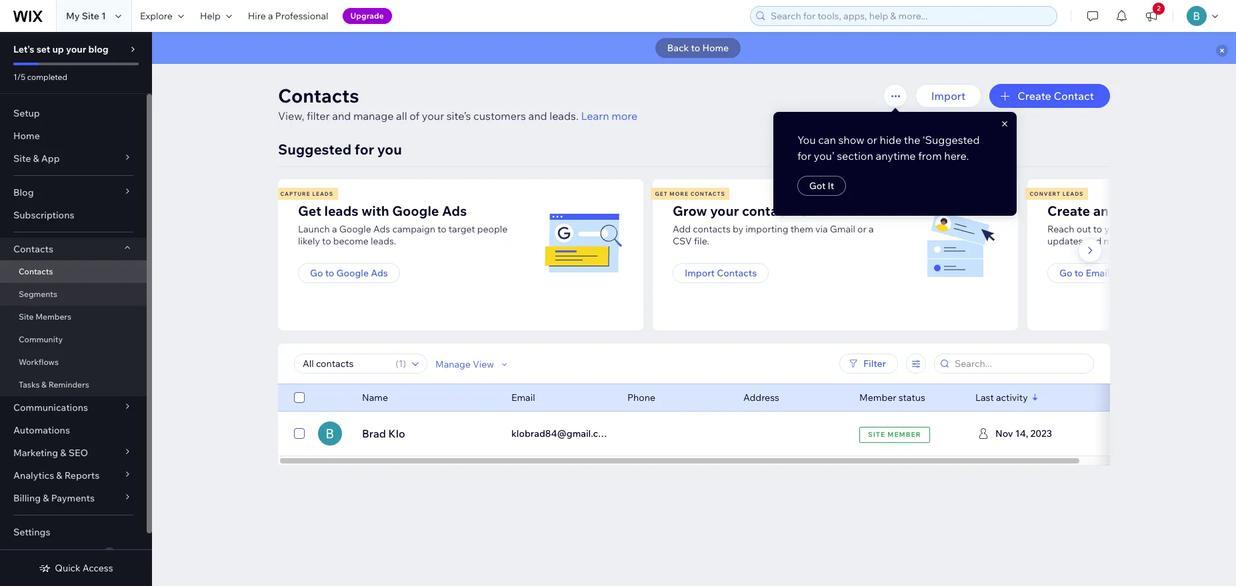 Task type: locate. For each thing, give the bounding box(es) containing it.
1 horizontal spatial marketing
[[1112, 267, 1157, 279]]

0 horizontal spatial 1
[[101, 10, 106, 22]]

0 horizontal spatial import
[[685, 267, 715, 279]]

leads. left learn
[[550, 109, 579, 123]]

list
[[794, 203, 813, 219]]

0 horizontal spatial marketing
[[13, 447, 58, 459]]

1 horizontal spatial import
[[931, 89, 966, 103]]

0 vertical spatial 1
[[101, 10, 106, 22]]

blog
[[88, 43, 109, 55]]

contacts up filter
[[278, 84, 359, 107]]

to right back
[[691, 42, 700, 54]]

a right hire
[[268, 10, 273, 22]]

1 horizontal spatial or
[[867, 133, 877, 147]]

or inside you can show or hide the 'suggested for you' section anytime from here.
[[867, 133, 877, 147]]

your inside the sidebar element
[[66, 43, 86, 55]]

0 horizontal spatial campaign
[[392, 223, 435, 235]]

0 horizontal spatial and
[[332, 109, 351, 123]]

go
[[310, 267, 323, 279], [1059, 267, 1072, 279]]

1 horizontal spatial campaign
[[1149, 203, 1212, 219]]

to right out
[[1093, 223, 1102, 235]]

view right nov
[[1017, 427, 1042, 441]]

tasks & reminders
[[19, 380, 89, 390]]

create inside create an email campaign reach out to your subscribers with newslette
[[1047, 203, 1090, 219]]

for inside you can show or hide the 'suggested for you' section anytime from here.
[[797, 149, 811, 163]]

campaign inside create an email campaign reach out to your subscribers with newslette
[[1149, 203, 1212, 219]]

member left status
[[859, 392, 896, 404]]

1 vertical spatial home
[[13, 130, 40, 142]]

reports
[[64, 470, 99, 482]]

quick
[[55, 563, 80, 575]]

ads down get leads with google ads launch a google ads campaign to target people likely to become leads.
[[371, 267, 388, 279]]

1 vertical spatial or
[[857, 223, 867, 235]]

reminders
[[48, 380, 89, 390]]

with right "leads"
[[361, 203, 389, 219]]

analytics & reports button
[[0, 465, 147, 487]]

with
[[361, 203, 389, 219], [1179, 223, 1197, 235]]

0 vertical spatial email
[[1086, 267, 1110, 279]]

0 vertical spatial campaign
[[1149, 203, 1212, 219]]

to down out
[[1075, 267, 1084, 279]]

to
[[691, 42, 700, 54], [437, 223, 446, 235], [1093, 223, 1102, 235], [322, 235, 331, 247], [325, 267, 334, 279], [1075, 267, 1084, 279]]

import inside import contacts button
[[685, 267, 715, 279]]

& inside tasks & reminders link
[[41, 380, 47, 390]]

2 button
[[1137, 0, 1166, 32]]

contact
[[742, 203, 791, 219]]

go for get
[[310, 267, 323, 279]]

members
[[35, 312, 71, 322]]

contacts down subscriptions
[[13, 243, 53, 255]]

import up 'suggested
[[931, 89, 966, 103]]

or right gmail
[[857, 223, 867, 235]]

capture leads
[[280, 191, 333, 197]]

1 horizontal spatial leads
[[1063, 191, 1084, 197]]

your inside create an email campaign reach out to your subscribers with newslette
[[1104, 223, 1124, 235]]

phone
[[627, 392, 655, 404]]

a
[[268, 10, 273, 22], [332, 223, 337, 235], [869, 223, 874, 235]]

1 horizontal spatial email
[[1086, 267, 1110, 279]]

& for analytics
[[56, 470, 62, 482]]

1 horizontal spatial go
[[1059, 267, 1072, 279]]

site for site members
[[19, 312, 34, 322]]

site & app button
[[0, 147, 147, 170]]

ads
[[442, 203, 467, 219], [373, 223, 390, 235], [371, 267, 388, 279]]

site member
[[868, 430, 921, 439]]

view link
[[1001, 422, 1058, 446]]

1 horizontal spatial a
[[332, 223, 337, 235]]

1 vertical spatial campaign
[[392, 223, 435, 235]]

email
[[1086, 267, 1110, 279], [511, 392, 535, 404]]

segments link
[[0, 283, 147, 306]]

nov 14, 2023
[[995, 428, 1052, 440]]

contacts down by
[[717, 267, 757, 279]]

& right billing
[[43, 493, 49, 505]]

explore
[[140, 10, 173, 22]]

back
[[667, 42, 689, 54]]

customers
[[473, 109, 526, 123]]

site down member status
[[868, 430, 885, 439]]

& left 'app'
[[33, 153, 39, 165]]

1/5
[[13, 72, 25, 82]]

a inside grow your contact list add contacts by importing them via gmail or a csv file.
[[869, 223, 874, 235]]

contacts button
[[0, 238, 147, 261]]

them
[[790, 223, 813, 235]]

0 vertical spatial 2
[[1157, 4, 1161, 13]]

your down the an
[[1104, 223, 1124, 235]]

to down become
[[325, 267, 334, 279]]

2 vertical spatial ads
[[371, 267, 388, 279]]

import contacts button
[[673, 263, 769, 283]]

for left the you
[[355, 141, 374, 158]]

learn more button
[[581, 108, 638, 124]]

community
[[19, 335, 63, 345]]

campaign up subscribers
[[1149, 203, 1212, 219]]

or left hide
[[867, 133, 877, 147]]

create inside button
[[1018, 89, 1051, 103]]

0 vertical spatial import
[[931, 89, 966, 103]]

go inside go to google ads button
[[310, 267, 323, 279]]

create up reach at the top of page
[[1047, 203, 1090, 219]]

subscriptions link
[[0, 204, 147, 227]]

1
[[101, 10, 106, 22], [399, 358, 403, 370]]

0 horizontal spatial leads
[[312, 191, 333, 197]]

access
[[83, 563, 113, 575]]

to right likely
[[322, 235, 331, 247]]

status
[[898, 392, 925, 404]]

& inside billing & payments "dropdown button"
[[43, 493, 49, 505]]

1 horizontal spatial with
[[1179, 223, 1197, 235]]

tasks & reminders link
[[0, 374, 147, 397]]

1 right my
[[101, 10, 106, 22]]

import inside import button
[[931, 89, 966, 103]]

site for site member
[[868, 430, 885, 439]]

Unsaved view field
[[299, 355, 391, 373]]

ads right become
[[373, 223, 390, 235]]

suggested for you
[[278, 141, 402, 158]]

1 vertical spatial marketing
[[13, 447, 58, 459]]

back to home alert
[[152, 32, 1236, 64]]

leads up get
[[312, 191, 333, 197]]

0 horizontal spatial leads.
[[371, 235, 396, 247]]

let's
[[13, 43, 34, 55]]

1 left "manage" at the bottom left of page
[[399, 358, 403, 370]]

1 horizontal spatial 2
[[1157, 4, 1161, 13]]

leads
[[312, 191, 333, 197], [1063, 191, 1084, 197]]

go to email marketing button
[[1047, 263, 1169, 283]]

1 vertical spatial leads.
[[371, 235, 396, 247]]

& right tasks
[[41, 380, 47, 390]]

Search... field
[[951, 355, 1089, 373]]

import contacts
[[685, 267, 757, 279]]

0 vertical spatial google
[[392, 203, 439, 219]]

None checkbox
[[294, 390, 305, 406], [294, 426, 305, 442], [294, 390, 305, 406], [294, 426, 305, 442]]

leads for create
[[1063, 191, 1084, 197]]

0 vertical spatial leads.
[[550, 109, 579, 123]]

1 horizontal spatial leads.
[[550, 109, 579, 123]]

0 vertical spatial member
[[859, 392, 896, 404]]

go to google ads button
[[298, 263, 400, 283]]

1 vertical spatial with
[[1179, 223, 1197, 235]]

for down you
[[797, 149, 811, 163]]

1 horizontal spatial for
[[797, 149, 811, 163]]

home right back
[[702, 42, 729, 54]]

0 horizontal spatial go
[[310, 267, 323, 279]]

contacts inside popup button
[[13, 243, 53, 255]]

1 horizontal spatial and
[[528, 109, 547, 123]]

quick access
[[55, 563, 113, 575]]

create
[[1018, 89, 1051, 103], [1047, 203, 1090, 219]]

site inside dropdown button
[[13, 153, 31, 165]]

import down file.
[[685, 267, 715, 279]]

& left seo
[[60, 447, 66, 459]]

communications button
[[0, 397, 147, 419]]

home link
[[0, 125, 147, 147]]

address
[[743, 392, 779, 404]]

2 and from the left
[[528, 109, 547, 123]]

1 vertical spatial 2
[[107, 549, 111, 558]]

billing
[[13, 493, 41, 505]]

automations link
[[0, 419, 147, 442]]

your right up
[[66, 43, 86, 55]]

google inside button
[[336, 267, 369, 279]]

0 horizontal spatial home
[[13, 130, 40, 142]]

view right "manage" at the bottom left of page
[[473, 359, 494, 371]]

blog button
[[0, 181, 147, 204]]

& inside marketing & seo popup button
[[60, 447, 66, 459]]

marketing
[[1112, 267, 1157, 279], [13, 447, 58, 459]]

1 vertical spatial 1
[[399, 358, 403, 370]]

a right gmail
[[869, 223, 874, 235]]

2 leads from the left
[[1063, 191, 1084, 197]]

create for contact
[[1018, 89, 1051, 103]]

section
[[837, 149, 873, 163]]

0 vertical spatial or
[[867, 133, 877, 147]]

0 horizontal spatial email
[[511, 392, 535, 404]]

1 vertical spatial member
[[888, 430, 921, 439]]

a down "leads"
[[332, 223, 337, 235]]

filter button
[[839, 354, 898, 374]]

site down segments
[[19, 312, 34, 322]]

leads. right become
[[371, 235, 396, 247]]

2 vertical spatial google
[[336, 267, 369, 279]]

marketing inside button
[[1112, 267, 1157, 279]]

become
[[333, 235, 369, 247]]

your inside contacts view, filter and manage all of your site's customers and leads. learn more
[[422, 109, 444, 123]]

and right filter
[[332, 109, 351, 123]]

2 go from the left
[[1059, 267, 1072, 279]]

go down reach at the top of page
[[1059, 267, 1072, 279]]

( 1 )
[[395, 358, 406, 370]]

0 vertical spatial home
[[702, 42, 729, 54]]

marketing up analytics
[[13, 447, 58, 459]]

0 vertical spatial with
[[361, 203, 389, 219]]

it
[[828, 180, 834, 192]]

2 inside the sidebar element
[[107, 549, 111, 558]]

manage
[[353, 109, 394, 123]]

1 horizontal spatial home
[[702, 42, 729, 54]]

member
[[859, 392, 896, 404], [888, 430, 921, 439]]

a inside get leads with google ads launch a google ads campaign to target people likely to become leads.
[[332, 223, 337, 235]]

with left newslette
[[1179, 223, 1197, 235]]

workflows link
[[0, 351, 147, 374]]

got
[[809, 180, 826, 192]]

& inside site & app dropdown button
[[33, 153, 39, 165]]

1 vertical spatial import
[[685, 267, 715, 279]]

& left reports
[[56, 470, 62, 482]]

payments
[[51, 493, 95, 505]]

or inside grow your contact list add contacts by importing them via gmail or a csv file.
[[857, 223, 867, 235]]

contacts link
[[0, 261, 147, 283]]

manage
[[435, 359, 471, 371]]

1 and from the left
[[332, 109, 351, 123]]

go to google ads
[[310, 267, 388, 279]]

(
[[395, 358, 399, 370]]

email down out
[[1086, 267, 1110, 279]]

list
[[276, 179, 1236, 331]]

0 vertical spatial create
[[1018, 89, 1051, 103]]

& for tasks
[[41, 380, 47, 390]]

brad klo
[[362, 427, 405, 441]]

with inside get leads with google ads launch a google ads campaign to target people likely to become leads.
[[361, 203, 389, 219]]

your right of
[[422, 109, 444, 123]]

1 leads from the left
[[312, 191, 333, 197]]

0 vertical spatial marketing
[[1112, 267, 1157, 279]]

home down setup
[[13, 130, 40, 142]]

hire a professional link
[[240, 0, 336, 32]]

ads up target
[[442, 203, 467, 219]]

1 horizontal spatial view
[[1017, 427, 1042, 441]]

upgrade button
[[342, 8, 392, 24]]

import for import
[[931, 89, 966, 103]]

set
[[36, 43, 50, 55]]

0 horizontal spatial 2
[[107, 549, 111, 558]]

1 vertical spatial create
[[1047, 203, 1090, 219]]

go for create
[[1059, 267, 1072, 279]]

0 horizontal spatial or
[[857, 223, 867, 235]]

to inside button
[[325, 267, 334, 279]]

and right customers
[[528, 109, 547, 123]]

leads right convert
[[1063, 191, 1084, 197]]

& inside analytics & reports popup button
[[56, 470, 62, 482]]

convert
[[1030, 191, 1061, 197]]

2 horizontal spatial a
[[869, 223, 874, 235]]

your up contacts
[[710, 203, 739, 219]]

import
[[931, 89, 966, 103], [685, 267, 715, 279]]

marketing down subscribers
[[1112, 267, 1157, 279]]

email up klobrad84@gmail.com
[[511, 392, 535, 404]]

analytics & reports
[[13, 470, 99, 482]]

0 horizontal spatial view
[[473, 359, 494, 371]]

leads.
[[550, 109, 579, 123], [371, 235, 396, 247]]

campaign left target
[[392, 223, 435, 235]]

you
[[377, 141, 402, 158]]

go inside go to email marketing button
[[1059, 267, 1072, 279]]

setup link
[[0, 102, 147, 125]]

contacts inside contacts view, filter and manage all of your site's customers and leads. learn more
[[278, 84, 359, 107]]

view,
[[278, 109, 304, 123]]

community link
[[0, 329, 147, 351]]

go down likely
[[310, 267, 323, 279]]

create left contact
[[1018, 89, 1051, 103]]

0 horizontal spatial with
[[361, 203, 389, 219]]

1 vertical spatial view
[[1017, 427, 1042, 441]]

site left 'app'
[[13, 153, 31, 165]]

member down status
[[888, 430, 921, 439]]

1 go from the left
[[310, 267, 323, 279]]



Task type: vqa. For each thing, say whether or not it's contained in the screenshot.
POINT OF SALE link
no



Task type: describe. For each thing, give the bounding box(es) containing it.
sidebar element
[[0, 32, 152, 587]]

0 vertical spatial view
[[473, 359, 494, 371]]

got it button
[[797, 176, 846, 196]]

settings link
[[0, 521, 147, 544]]

1 vertical spatial google
[[339, 223, 371, 235]]

hire
[[248, 10, 266, 22]]

settings
[[13, 527, 50, 539]]

contacts inside button
[[717, 267, 757, 279]]

out
[[1077, 223, 1091, 235]]

can
[[818, 133, 836, 147]]

site members link
[[0, 306, 147, 329]]

leads
[[324, 203, 358, 219]]

)
[[403, 358, 406, 370]]

help
[[200, 10, 221, 22]]

completed
[[27, 72, 67, 82]]

filter
[[863, 358, 886, 370]]

1/5 completed
[[13, 72, 67, 82]]

& for marketing
[[60, 447, 66, 459]]

brad klo image
[[318, 422, 342, 446]]

my site 1
[[66, 10, 106, 22]]

blog
[[13, 187, 34, 199]]

back to home
[[667, 42, 729, 54]]

& for billing
[[43, 493, 49, 505]]

show
[[838, 133, 864, 147]]

quick access button
[[39, 563, 113, 575]]

your inside grow your contact list add contacts by importing them via gmail or a csv file.
[[710, 203, 739, 219]]

1 horizontal spatial 1
[[399, 358, 403, 370]]

my
[[66, 10, 80, 22]]

setup
[[13, 107, 40, 119]]

name
[[362, 392, 388, 404]]

you'
[[814, 149, 834, 163]]

here.
[[944, 149, 969, 163]]

0 horizontal spatial for
[[355, 141, 374, 158]]

get more contacts
[[655, 191, 725, 197]]

seo
[[68, 447, 88, 459]]

create contact button
[[990, 84, 1110, 108]]

people
[[477, 223, 508, 235]]

import for import contacts
[[685, 267, 715, 279]]

analytics
[[13, 470, 54, 482]]

to left target
[[437, 223, 446, 235]]

newslette
[[1199, 223, 1236, 235]]

all
[[396, 109, 407, 123]]

marketing & seo
[[13, 447, 88, 459]]

contacts
[[693, 223, 731, 235]]

create contact
[[1018, 89, 1094, 103]]

import button
[[915, 84, 982, 108]]

1 vertical spatial ads
[[373, 223, 390, 235]]

site for site & app
[[13, 153, 31, 165]]

activity
[[996, 392, 1028, 404]]

to inside button
[[1075, 267, 1084, 279]]

email inside go to email marketing button
[[1086, 267, 1110, 279]]

from
[[918, 149, 942, 163]]

learn
[[581, 109, 609, 123]]

2 inside button
[[1157, 4, 1161, 13]]

Search for tools, apps, help & more... field
[[767, 7, 1053, 25]]

suggested
[[278, 141, 351, 158]]

help button
[[192, 0, 240, 32]]

grow your contact list add contacts by importing them via gmail or a csv file.
[[673, 203, 874, 247]]

workflows
[[19, 357, 59, 367]]

campaign inside get leads with google ads launch a google ads campaign to target people likely to become leads.
[[392, 223, 435, 235]]

site members
[[19, 312, 71, 322]]

communications
[[13, 402, 88, 414]]

app
[[41, 153, 60, 165]]

home inside the sidebar element
[[13, 130, 40, 142]]

& for site
[[33, 153, 39, 165]]

launch
[[298, 223, 330, 235]]

to inside create an email campaign reach out to your subscribers with newslette
[[1093, 223, 1102, 235]]

site's
[[447, 109, 471, 123]]

got it
[[809, 180, 834, 192]]

brad
[[362, 427, 386, 441]]

with inside create an email campaign reach out to your subscribers with newslette
[[1179, 223, 1197, 235]]

leads. inside contacts view, filter and manage all of your site's customers and leads. learn more
[[550, 109, 579, 123]]

billing & payments button
[[0, 487, 147, 510]]

1 vertical spatial email
[[511, 392, 535, 404]]

last
[[975, 392, 994, 404]]

contacts up segments
[[19, 267, 53, 277]]

manage view
[[435, 359, 494, 371]]

list containing get leads with google ads
[[276, 179, 1236, 331]]

upgrade
[[350, 11, 384, 21]]

marketing inside popup button
[[13, 447, 58, 459]]

last activity
[[975, 392, 1028, 404]]

member status
[[859, 392, 925, 404]]

let's set up your blog
[[13, 43, 109, 55]]

leads for get
[[312, 191, 333, 197]]

leads. inside get leads with google ads launch a google ads campaign to target people likely to become leads.
[[371, 235, 396, 247]]

ads inside go to google ads button
[[371, 267, 388, 279]]

klo
[[388, 427, 405, 441]]

file.
[[694, 235, 709, 247]]

grow
[[673, 203, 707, 219]]

home inside button
[[702, 42, 729, 54]]

0 horizontal spatial a
[[268, 10, 273, 22]]

filter
[[307, 109, 330, 123]]

go to email marketing
[[1059, 267, 1157, 279]]

back to home button
[[655, 38, 741, 58]]

to inside button
[[691, 42, 700, 54]]

email
[[1112, 203, 1146, 219]]

contacts view, filter and manage all of your site's customers and leads. learn more
[[278, 84, 638, 123]]

convert leads
[[1030, 191, 1084, 197]]

create for an
[[1047, 203, 1090, 219]]

site right my
[[82, 10, 99, 22]]

the
[[904, 133, 920, 147]]

more
[[612, 109, 638, 123]]

apps
[[13, 549, 37, 561]]

add
[[673, 223, 691, 235]]

segments
[[19, 289, 57, 299]]

0 vertical spatial ads
[[442, 203, 467, 219]]

site & app
[[13, 153, 60, 165]]

you
[[797, 133, 816, 147]]

get
[[298, 203, 321, 219]]



